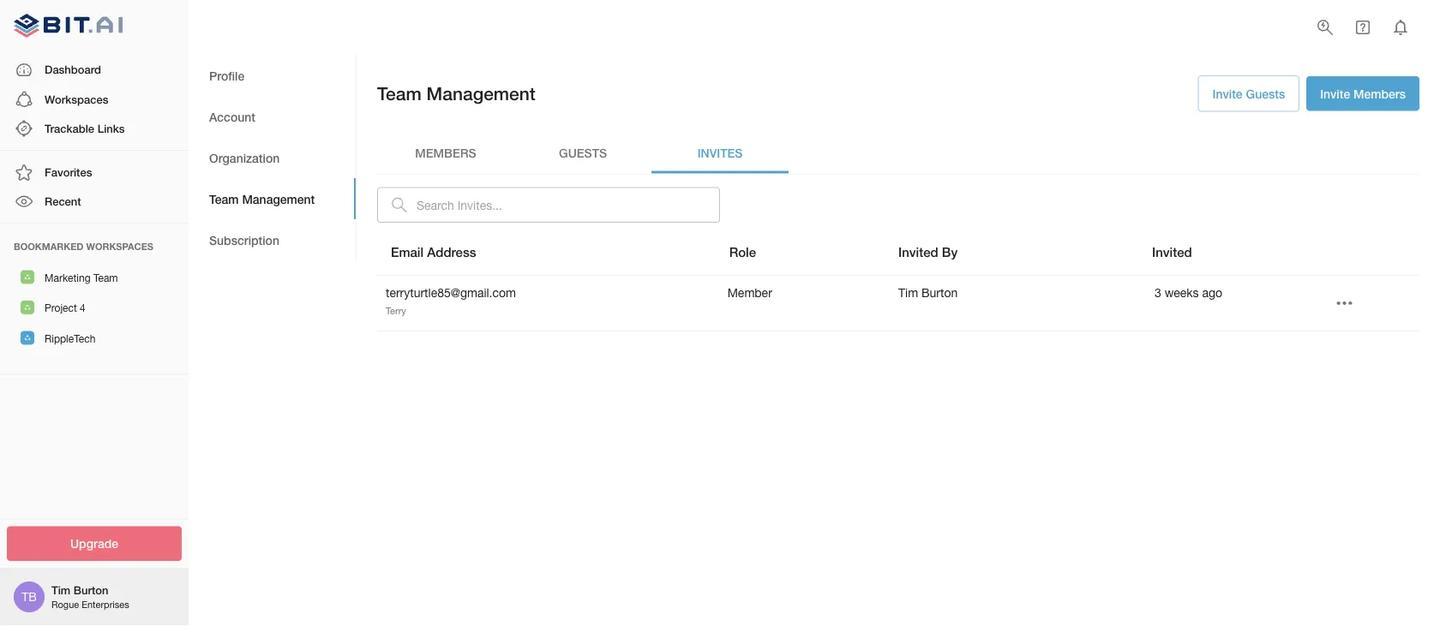 Task type: locate. For each thing, give the bounding box(es) containing it.
tab list
[[189, 55, 356, 261], [377, 132, 1420, 174]]

1 invite from the left
[[1213, 87, 1243, 101]]

1 horizontal spatial invite
[[1321, 87, 1351, 101]]

email
[[391, 245, 424, 260]]

tim
[[899, 286, 918, 300], [51, 584, 70, 597]]

0 horizontal spatial invite
[[1213, 87, 1243, 101]]

0 horizontal spatial burton
[[74, 584, 108, 597]]

invite for invite members
[[1321, 87, 1351, 101]]

team management
[[377, 83, 536, 104], [209, 192, 315, 206]]

marketing
[[45, 272, 91, 284]]

terryturtle85@gmail.com terry
[[386, 286, 516, 317]]

2 invite from the left
[[1321, 87, 1351, 101]]

invites button
[[652, 132, 789, 174]]

0 vertical spatial tim
[[899, 286, 918, 300]]

1 horizontal spatial management
[[427, 83, 536, 104]]

members
[[1354, 87, 1406, 101]]

2 invited from the left
[[1152, 245, 1192, 260]]

0 vertical spatial team management
[[377, 83, 536, 104]]

1 vertical spatial team
[[209, 192, 239, 206]]

upgrade
[[70, 537, 118, 551]]

1 horizontal spatial burton
[[922, 286, 958, 300]]

burton up enterprises
[[74, 584, 108, 597]]

team management link
[[189, 178, 356, 220]]

invited up the weeks
[[1152, 245, 1192, 260]]

tim down invited by
[[899, 286, 918, 300]]

invited for invited by
[[899, 245, 939, 260]]

2 horizontal spatial team
[[377, 83, 422, 104]]

member
[[728, 286, 772, 300]]

invited for invited
[[1152, 245, 1192, 260]]

burton for tim burton
[[922, 286, 958, 300]]

1 invited from the left
[[899, 245, 939, 260]]

1 horizontal spatial invited
[[1152, 245, 1192, 260]]

trackable links
[[45, 122, 125, 135]]

guests button
[[514, 132, 652, 174]]

invite
[[1213, 87, 1243, 101], [1321, 87, 1351, 101]]

tb
[[22, 590, 37, 605]]

burton down by
[[922, 286, 958, 300]]

0 horizontal spatial tim
[[51, 584, 70, 597]]

1 vertical spatial tim
[[51, 584, 70, 597]]

team up "subscription"
[[209, 192, 239, 206]]

1 horizontal spatial tab list
[[377, 132, 1420, 174]]

members button
[[377, 132, 514, 174]]

invite left members
[[1321, 87, 1351, 101]]

3 weeks ago
[[1155, 286, 1223, 300]]

enterprises
[[82, 600, 129, 611]]

trackable links button
[[0, 114, 189, 143]]

0 horizontal spatial tab list
[[189, 55, 356, 261]]

bookmarked
[[14, 241, 84, 252]]

2 vertical spatial team
[[93, 272, 118, 284]]

Search Invites... search field
[[417, 187, 720, 223]]

team management up members button
[[377, 83, 536, 104]]

0 horizontal spatial team
[[93, 272, 118, 284]]

burton inside tim burton rogue enterprises
[[74, 584, 108, 597]]

project 4
[[45, 302, 86, 314]]

address
[[427, 245, 476, 260]]

burton
[[922, 286, 958, 300], [74, 584, 108, 597]]

management up members button
[[427, 83, 536, 104]]

tim burton
[[899, 286, 958, 300]]

management
[[427, 83, 536, 104], [242, 192, 315, 206]]

invite members
[[1321, 87, 1406, 101]]

members
[[415, 146, 476, 160]]

0 horizontal spatial team management
[[209, 192, 315, 206]]

team
[[377, 83, 422, 104], [209, 192, 239, 206], [93, 272, 118, 284]]

invite left guests in the right top of the page
[[1213, 87, 1243, 101]]

0 vertical spatial team
[[377, 83, 422, 104]]

team management up "subscription" link
[[209, 192, 315, 206]]

account link
[[189, 96, 356, 137]]

0 vertical spatial burton
[[922, 286, 958, 300]]

recent
[[45, 195, 81, 208]]

team inside 'button'
[[93, 272, 118, 284]]

bookmarked workspaces
[[14, 241, 153, 252]]

organization
[[209, 151, 280, 165]]

1 horizontal spatial team management
[[377, 83, 536, 104]]

management up "subscription" link
[[242, 192, 315, 206]]

1 horizontal spatial tim
[[899, 286, 918, 300]]

dashboard
[[45, 63, 101, 76]]

favorites button
[[0, 158, 189, 187]]

team up project 4 button
[[93, 272, 118, 284]]

profile
[[209, 68, 245, 83]]

team up the members
[[377, 83, 422, 104]]

invited left by
[[899, 245, 939, 260]]

1 vertical spatial management
[[242, 192, 315, 206]]

1 vertical spatial burton
[[74, 584, 108, 597]]

invite guests
[[1213, 87, 1285, 101]]

invited
[[899, 245, 939, 260], [1152, 245, 1192, 260]]

tim for tim burton rogue enterprises
[[51, 584, 70, 597]]

0 horizontal spatial invited
[[899, 245, 939, 260]]

1 vertical spatial team management
[[209, 192, 315, 206]]

email address
[[391, 245, 476, 260]]

subscription link
[[189, 220, 356, 261]]

1 horizontal spatial team
[[209, 192, 239, 206]]

tim inside tim burton rogue enterprises
[[51, 584, 70, 597]]

0 horizontal spatial management
[[242, 192, 315, 206]]

0 vertical spatial management
[[427, 83, 536, 104]]

tim up rogue
[[51, 584, 70, 597]]

workspaces
[[45, 92, 108, 106]]



Task type: vqa. For each thing, say whether or not it's contained in the screenshot.
'INVITE' to the right
yes



Task type: describe. For each thing, give the bounding box(es) containing it.
by
[[942, 245, 958, 260]]

terryturtle85@gmail.com
[[386, 286, 516, 300]]

rogue
[[51, 600, 79, 611]]

profile link
[[189, 55, 356, 96]]

4
[[80, 302, 86, 314]]

terry
[[386, 305, 406, 317]]

dashboard button
[[0, 55, 189, 85]]

marketing team
[[45, 272, 118, 284]]

guests
[[559, 146, 607, 160]]

3
[[1155, 286, 1162, 300]]

subscription
[[209, 233, 279, 247]]

trackable
[[45, 122, 94, 135]]

ago
[[1203, 286, 1223, 300]]

rippletech
[[45, 333, 95, 345]]

links
[[97, 122, 125, 135]]

tim for tim burton
[[899, 286, 918, 300]]

account
[[209, 110, 255, 124]]

recent button
[[0, 187, 189, 217]]

invited by
[[899, 245, 958, 260]]

burton for tim burton rogue enterprises
[[74, 584, 108, 597]]

marketing team button
[[0, 262, 189, 293]]

project 4 button
[[0, 293, 189, 323]]

organization link
[[189, 137, 356, 178]]

upgrade button
[[7, 527, 182, 562]]

workspaces
[[86, 241, 153, 252]]

invites
[[698, 146, 743, 160]]

favorites
[[45, 166, 92, 179]]

tim burton rogue enterprises
[[51, 584, 129, 611]]

tab list containing members
[[377, 132, 1420, 174]]

role
[[729, 245, 756, 260]]

tab list containing profile
[[189, 55, 356, 261]]

rippletech button
[[0, 323, 189, 354]]

invite for invite guests
[[1213, 87, 1243, 101]]

workspaces button
[[0, 85, 189, 114]]

guests
[[1246, 87, 1285, 101]]

invite members button
[[1307, 76, 1420, 111]]

weeks
[[1165, 286, 1199, 300]]

project
[[45, 302, 77, 314]]

invite guests button
[[1198, 75, 1300, 112]]



